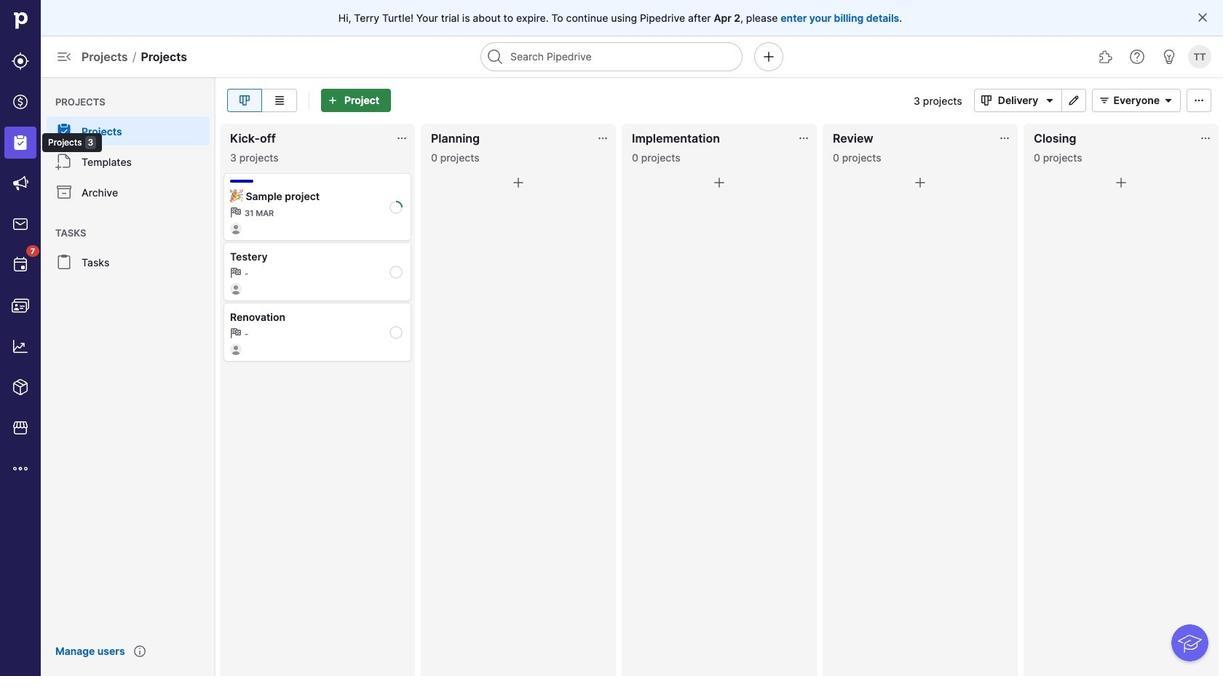 Task type: locate. For each thing, give the bounding box(es) containing it.
2 vertical spatial color secondary image
[[230, 328, 242, 339]]

quick help image
[[1128, 48, 1146, 66]]

0 horizontal spatial color secondary rgba image
[[396, 133, 408, 144]]

sales inbox image
[[12, 216, 29, 233]]

2 color secondary rgba image from the left
[[597, 133, 609, 144]]

color primary image
[[1041, 95, 1059, 106], [1096, 95, 1114, 106], [1160, 95, 1177, 106], [711, 174, 728, 191], [1112, 174, 1130, 191]]

color undefined image up "contacts" icon
[[12, 256, 29, 274]]

home image
[[9, 9, 31, 31]]

color primary inverted image
[[324, 95, 341, 106]]

color undefined image
[[55, 122, 73, 140], [55, 153, 73, 170], [55, 253, 73, 271], [12, 256, 29, 274]]

contacts image
[[12, 297, 29, 315]]

menu
[[0, 0, 102, 676], [41, 77, 216, 676]]

info image
[[134, 646, 145, 657]]

color secondary image
[[230, 207, 242, 218], [230, 267, 242, 279], [230, 328, 242, 339]]

0 vertical spatial color secondary image
[[230, 207, 242, 218]]

menu toggle image
[[55, 48, 73, 66]]

more image
[[12, 460, 29, 478]]

1 horizontal spatial color secondary rgba image
[[597, 133, 609, 144]]

color secondary rgba image
[[798, 133, 810, 144], [999, 133, 1011, 144]]

2 color secondary image from the top
[[230, 267, 242, 279]]

0 horizontal spatial color secondary rgba image
[[798, 133, 810, 144]]

2 color secondary rgba image from the left
[[999, 133, 1011, 144]]

deals image
[[12, 93, 29, 111]]

insights image
[[12, 338, 29, 355]]

1 vertical spatial color secondary image
[[230, 267, 242, 279]]

quick add image
[[760, 48, 778, 66]]

list image
[[270, 95, 288, 106]]

color undefined image right projects image
[[55, 122, 73, 140]]

1 horizontal spatial color secondary rgba image
[[999, 133, 1011, 144]]

2 horizontal spatial color secondary rgba image
[[1200, 133, 1211, 144]]

color primary image
[[1197, 12, 1209, 23], [978, 95, 995, 106], [1190, 95, 1208, 106], [510, 174, 527, 191], [912, 174, 929, 191]]

menu item
[[41, 116, 216, 146], [0, 122, 41, 163]]

color undefined image down color undefined icon
[[55, 253, 73, 271]]

color secondary rgba image
[[396, 133, 408, 144], [597, 133, 609, 144], [1200, 133, 1211, 144]]



Task type: describe. For each thing, give the bounding box(es) containing it.
3 color secondary rgba image from the left
[[1200, 133, 1211, 144]]

1 color secondary rgba image from the left
[[798, 133, 810, 144]]

sales assistant image
[[1161, 48, 1178, 66]]

knowledge center bot, also known as kc bot is an onboarding assistant that allows you to see the list of onboarding items in one place for quick and easy reference. this improves your in-app experience. image
[[1172, 625, 1209, 662]]

products image
[[12, 379, 29, 396]]

1 color secondary image from the top
[[230, 207, 242, 218]]

leads image
[[12, 52, 29, 70]]

color undefined image
[[55, 183, 73, 201]]

Search Pipedrive field
[[481, 42, 743, 71]]

projects image
[[12, 134, 29, 151]]

marketplace image
[[12, 419, 29, 437]]

3 color secondary image from the top
[[230, 328, 242, 339]]

1 color secondary rgba image from the left
[[396, 133, 408, 144]]

color undefined image up color undefined icon
[[55, 153, 73, 170]]

board image
[[236, 95, 253, 106]]

edit board image
[[1065, 95, 1083, 106]]

campaigns image
[[12, 175, 29, 192]]



Task type: vqa. For each thing, say whether or not it's contained in the screenshot.
Project 1 Text Field
no



